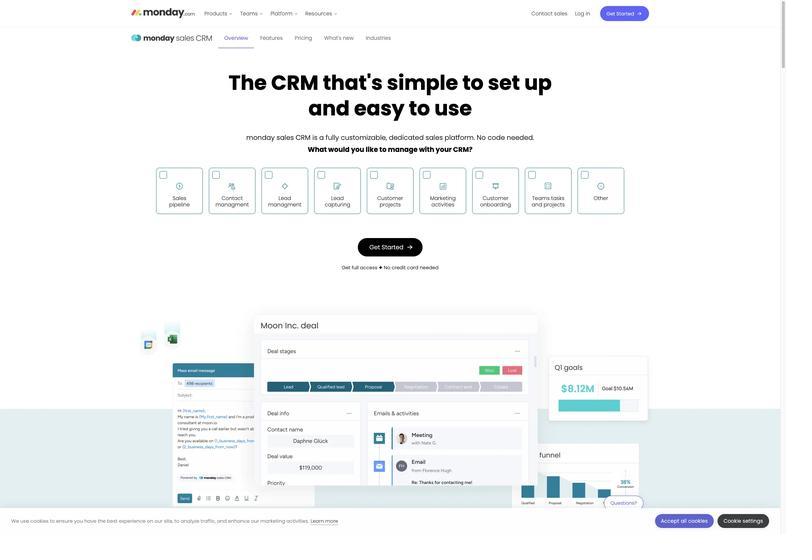 Task type: describe. For each thing, give the bounding box(es) containing it.
use inside the crm that's simple to set up and easy to use
[[434, 94, 472, 123]]

would
[[328, 145, 350, 154]]

pipeline
[[169, 201, 190, 208]]

what's new link
[[318, 27, 360, 48]]

accept all cookies
[[661, 518, 708, 525]]

contact sales
[[532, 10, 568, 17]]

projects inside teams tasks and projects
[[544, 201, 565, 208]]

0 horizontal spatial started
[[382, 243, 404, 252]]

teams for teams tasks and projects
[[532, 195, 550, 202]]

projects inside customer projects
[[380, 201, 401, 208]]

Lead capturing checkbox
[[314, 168, 361, 214]]

1 vertical spatial get started button
[[358, 238, 423, 257]]

and inside 'dialog'
[[217, 518, 227, 525]]

Other checkbox
[[578, 168, 624, 214]]

log in link
[[572, 8, 594, 20]]

activities
[[432, 201, 455, 208]]

no inside monday sales crm is a fully customizable, dedicated sales platform. no code needed. what would you like to manage with your crm?
[[477, 133, 486, 142]]

Customer projects checkbox
[[367, 168, 414, 214]]

have
[[84, 518, 96, 525]]

teams for teams
[[240, 10, 258, 17]]

easy
[[354, 94, 405, 123]]

monday
[[246, 133, 275, 142]]

2 our from the left
[[251, 518, 259, 525]]

managment for lead
[[268, 201, 302, 208]]

cookie
[[724, 518, 741, 525]]

sales pipeline
[[169, 195, 190, 208]]

customer for onboarding
[[483, 195, 509, 202]]

marketing
[[260, 518, 285, 525]]

cookie settings button
[[718, 515, 769, 528]]

to left set
[[463, 69, 484, 97]]

features
[[260, 34, 283, 42]]

get inside main element
[[607, 10, 615, 17]]

Marketing activities checkbox
[[420, 168, 466, 214]]

the crm that's simple to set up and easy to use
[[229, 69, 552, 123]]

onboarding
[[480, 201, 511, 208]]

industries
[[366, 34, 391, 42]]

is
[[313, 133, 318, 142]]

site,
[[164, 518, 173, 525]]

lead for capturing
[[331, 195, 344, 202]]

we use cookies to ensure you have the best experience on our site, to analyze traffic, and enhance our marketing activities. learn more
[[11, 518, 338, 525]]

1 horizontal spatial get
[[370, 243, 380, 252]]

resources link
[[302, 8, 341, 20]]

1 vertical spatial you
[[74, 518, 83, 525]]

pricing
[[295, 34, 312, 42]]

contact for contact sales
[[532, 10, 553, 17]]

code
[[488, 133, 505, 142]]

to left ensure
[[50, 518, 55, 525]]

with
[[419, 145, 434, 154]]

1 horizontal spatial sales
[[426, 133, 443, 142]]

settings
[[743, 518, 763, 525]]

started inside main element
[[617, 10, 634, 17]]

marketing activities
[[430, 195, 456, 208]]

get started button inside main element
[[600, 6, 649, 21]]

other
[[594, 195, 608, 202]]

list containing products
[[201, 0, 341, 27]]

monday.com crm and sales image
[[131, 27, 212, 49]]

credit
[[392, 264, 406, 271]]

get full access ✦ no credit card needed
[[342, 264, 439, 271]]

like
[[366, 145, 378, 154]]

accept
[[661, 518, 680, 525]]

dedicated
[[389, 133, 424, 142]]

resources
[[306, 10, 332, 17]]

1 our from the left
[[155, 518, 163, 525]]

lead managment
[[268, 195, 302, 208]]

the
[[98, 518, 106, 525]]

access
[[360, 264, 377, 271]]

crm tag customer projects image
[[383, 179, 398, 194]]

crm tag lead capturing image
[[330, 179, 345, 194]]

✦
[[379, 264, 383, 271]]

list containing contact sales
[[528, 0, 594, 27]]

set
[[488, 69, 520, 97]]

that's
[[323, 69, 383, 97]]

sales for contact
[[554, 10, 568, 17]]

lead for managment
[[279, 195, 291, 202]]

log
[[575, 10, 585, 17]]

dialog containing we use cookies to ensure you have the best experience on our site, to analyze traffic, and enhance our marketing activities.
[[0, 509, 781, 534]]

to inside monday sales crm is a fully customizable, dedicated sales platform. no code needed. what would you like to manage with your crm?
[[380, 145, 387, 154]]

new
[[343, 34, 354, 42]]

in
[[586, 10, 591, 17]]

needed.
[[507, 133, 534, 142]]

activities.
[[287, 518, 309, 525]]

crm tag team tasks n projects image
[[541, 179, 556, 194]]

all
[[681, 518, 687, 525]]

managment for contact
[[216, 201, 249, 208]]

teams tasks and projects
[[532, 195, 565, 208]]

1 vertical spatial no
[[384, 264, 391, 271]]

crm inside the crm that's simple to set up and easy to use
[[271, 69, 319, 97]]

contact sales button
[[528, 8, 572, 20]]

overview link
[[218, 27, 254, 48]]

log in
[[575, 10, 591, 17]]

the
[[229, 69, 267, 97]]

sales
[[173, 195, 186, 202]]

customer projects
[[377, 195, 403, 208]]

customer onboarding
[[480, 195, 511, 208]]

platform link
[[267, 8, 302, 20]]



Task type: locate. For each thing, give the bounding box(es) containing it.
customer inside 'customer onboarding'
[[483, 195, 509, 202]]

and right the traffic, at the bottom of page
[[217, 518, 227, 525]]

teams
[[240, 10, 258, 17], [532, 195, 550, 202]]

crm tag customer onboarding image
[[488, 179, 503, 194]]

get started for get started button in main element
[[607, 10, 634, 17]]

1 managment from the left
[[216, 201, 249, 208]]

sales left log
[[554, 10, 568, 17]]

you left the "have"
[[74, 518, 83, 525]]

on
[[147, 518, 153, 525]]

up
[[524, 69, 552, 97]]

lead inside lead capturing
[[331, 195, 344, 202]]

to right site,
[[174, 518, 179, 525]]

get left full
[[342, 264, 351, 271]]

1 vertical spatial contact
[[222, 195, 243, 202]]

crm tag marketing activities image
[[435, 179, 451, 194]]

lead inside lead managment
[[279, 195, 291, 202]]

use up platform.
[[434, 94, 472, 123]]

what's new
[[324, 34, 354, 42]]

crm inside monday sales crm is a fully customizable, dedicated sales platform. no code needed. what would you like to manage with your crm?
[[296, 133, 311, 142]]

1 horizontal spatial use
[[434, 94, 472, 123]]

products link
[[201, 8, 237, 20]]

0 vertical spatial contact
[[532, 10, 553, 17]]

and down crm tag team tasks n projects icon on the right of the page
[[532, 201, 542, 208]]

get started button up the get full access ✦ no credit card needed
[[358, 238, 423, 257]]

1 horizontal spatial cookies
[[688, 518, 708, 525]]

get up the '✦'
[[370, 243, 380, 252]]

our
[[155, 518, 163, 525], [251, 518, 259, 525]]

1 horizontal spatial lead
[[331, 195, 344, 202]]

group containing sales pipeline
[[153, 165, 627, 217]]

cookies right we
[[30, 518, 49, 525]]

products
[[205, 10, 228, 17]]

pricing link
[[289, 27, 318, 48]]

crm tag other image
[[594, 179, 609, 194]]

you inside monday sales crm is a fully customizable, dedicated sales platform. no code needed. what would you like to manage with your crm?
[[351, 145, 364, 154]]

get started right in
[[607, 10, 634, 17]]

tasks
[[551, 195, 565, 202]]

get started up the get full access ✦ no credit card needed
[[370, 243, 404, 252]]

0 vertical spatial started
[[617, 10, 634, 17]]

0 horizontal spatial our
[[155, 518, 163, 525]]

card
[[407, 264, 419, 271]]

started up the get full access ✦ no credit card needed
[[382, 243, 404, 252]]

lead down crm tag lead capturing icon
[[331, 195, 344, 202]]

enhance
[[228, 518, 250, 525]]

teams inside main element
[[240, 10, 258, 17]]

managment down crm tag lead management icon in the left of the page
[[268, 201, 302, 208]]

2 projects from the left
[[544, 201, 565, 208]]

cookies
[[30, 518, 49, 525], [688, 518, 708, 525]]

contact inside contact sales button
[[532, 10, 553, 17]]

1 horizontal spatial our
[[251, 518, 259, 525]]

0 vertical spatial teams
[[240, 10, 258, 17]]

needed
[[420, 264, 439, 271]]

contact inside contact managment
[[222, 195, 243, 202]]

monday sales crm is a fully customizable, dedicated sales platform. no code needed. what would you like to manage with your crm?
[[246, 133, 534, 154]]

manage
[[388, 145, 418, 154]]

get
[[607, 10, 615, 17], [370, 243, 380, 252], [342, 264, 351, 271]]

accept all cookies button
[[655, 515, 714, 528]]

0 horizontal spatial projects
[[380, 201, 401, 208]]

0 horizontal spatial customer
[[377, 195, 403, 202]]

you down customizable,
[[351, 145, 364, 154]]

0 horizontal spatial contact
[[222, 195, 243, 202]]

use inside 'dialog'
[[20, 518, 29, 525]]

0 vertical spatial you
[[351, 145, 364, 154]]

capturing
[[325, 201, 350, 208]]

questions?
[[610, 500, 637, 507]]

main element
[[201, 0, 649, 27]]

0 vertical spatial and
[[309, 94, 350, 123]]

projects
[[380, 201, 401, 208], [544, 201, 565, 208]]

more
[[325, 518, 338, 525]]

1 vertical spatial use
[[20, 518, 29, 525]]

and
[[309, 94, 350, 123], [532, 201, 542, 208], [217, 518, 227, 525]]

2 managment from the left
[[268, 201, 302, 208]]

managment inside checkbox
[[216, 201, 249, 208]]

get started for the bottom get started button
[[370, 243, 404, 252]]

1 vertical spatial started
[[382, 243, 404, 252]]

0 horizontal spatial get
[[342, 264, 351, 271]]

lead
[[279, 195, 291, 202], [331, 195, 344, 202]]

1 list from the left
[[201, 0, 341, 27]]

1 horizontal spatial contact
[[532, 10, 553, 17]]

2 lead from the left
[[331, 195, 344, 202]]

0 vertical spatial use
[[434, 94, 472, 123]]

group
[[153, 165, 627, 217]]

1 customer from the left
[[377, 195, 403, 202]]

traffic,
[[201, 518, 216, 525]]

Teams tasks and projects checkbox
[[525, 168, 572, 214]]

0 horizontal spatial cookies
[[30, 518, 49, 525]]

monday.com logo image
[[131, 5, 195, 21]]

list
[[201, 0, 341, 27], [528, 0, 594, 27]]

use
[[434, 94, 472, 123], [20, 518, 29, 525]]

and inside teams tasks and projects
[[532, 201, 542, 208]]

0 horizontal spatial get started button
[[358, 238, 423, 257]]

contact down crm tag contact management icon
[[222, 195, 243, 202]]

get right in
[[607, 10, 615, 17]]

customer down crm tag customer projects image
[[377, 195, 403, 202]]

cookies for use
[[30, 518, 49, 525]]

fully
[[326, 133, 339, 142]]

customer for projects
[[377, 195, 403, 202]]

1 horizontal spatial customer
[[483, 195, 509, 202]]

managment inside option
[[268, 201, 302, 208]]

crm tag lead management image
[[277, 179, 292, 194]]

learn
[[311, 518, 324, 525]]

0 horizontal spatial sales
[[277, 133, 294, 142]]

0 vertical spatial get started button
[[600, 6, 649, 21]]

teams inside teams tasks and projects
[[532, 195, 550, 202]]

1 horizontal spatial started
[[617, 10, 634, 17]]

cookie settings
[[724, 518, 763, 525]]

platform
[[271, 10, 293, 17]]

contact
[[532, 10, 553, 17], [222, 195, 243, 202]]

get started
[[607, 10, 634, 17], [370, 243, 404, 252]]

0 horizontal spatial list
[[201, 0, 341, 27]]

2 horizontal spatial and
[[532, 201, 542, 208]]

overview
[[224, 34, 248, 42]]

1 horizontal spatial get started
[[607, 10, 634, 17]]

projects down crm tag customer projects image
[[380, 201, 401, 208]]

0 horizontal spatial no
[[384, 264, 391, 271]]

customer down crm tag customer onboarding image
[[483, 195, 509, 202]]

cookies for all
[[688, 518, 708, 525]]

projects down crm tag team tasks n projects icon on the right of the page
[[544, 201, 565, 208]]

experience
[[119, 518, 146, 525]]

0 horizontal spatial lead
[[279, 195, 291, 202]]

1 vertical spatial and
[[532, 201, 542, 208]]

2 horizontal spatial sales
[[554, 10, 568, 17]]

ensure
[[56, 518, 73, 525]]

marketing
[[430, 195, 456, 202]]

industries link
[[360, 27, 397, 48]]

best
[[107, 518, 118, 525]]

managment
[[216, 201, 249, 208], [268, 201, 302, 208]]

0 horizontal spatial teams
[[240, 10, 258, 17]]

get started button
[[600, 6, 649, 21], [358, 238, 423, 257]]

0 vertical spatial get started
[[607, 10, 634, 17]]

customer
[[377, 195, 403, 202], [483, 195, 509, 202]]

1 vertical spatial teams
[[532, 195, 550, 202]]

0 vertical spatial get
[[607, 10, 615, 17]]

teams link
[[237, 8, 267, 20]]

and inside the crm that's simple to set up and easy to use
[[309, 94, 350, 123]]

cookies right the all
[[688, 518, 708, 525]]

1 vertical spatial get started
[[370, 243, 404, 252]]

lead capturing
[[325, 195, 350, 208]]

2 customer from the left
[[483, 195, 509, 202]]

a
[[319, 133, 324, 142]]

2 vertical spatial and
[[217, 518, 227, 525]]

full
[[352, 264, 359, 271]]

1 projects from the left
[[380, 201, 401, 208]]

0 horizontal spatial get started
[[370, 243, 404, 252]]

our right enhance
[[251, 518, 259, 525]]

to
[[463, 69, 484, 97], [409, 94, 430, 123], [380, 145, 387, 154], [50, 518, 55, 525], [174, 518, 179, 525]]

to right like
[[380, 145, 387, 154]]

0 horizontal spatial you
[[74, 518, 83, 525]]

1 horizontal spatial managment
[[268, 201, 302, 208]]

1 horizontal spatial projects
[[544, 201, 565, 208]]

teams down crm tag team tasks n projects icon on the right of the page
[[532, 195, 550, 202]]

managment down crm tag contact management icon
[[216, 201, 249, 208]]

1 lead from the left
[[279, 195, 291, 202]]

learn more link
[[311, 518, 338, 525]]

1 horizontal spatial get started button
[[600, 6, 649, 21]]

simple
[[387, 69, 458, 97]]

1 horizontal spatial and
[[309, 94, 350, 123]]

sales up with
[[426, 133, 443, 142]]

we
[[11, 518, 19, 525]]

teams up overview
[[240, 10, 258, 17]]

no
[[477, 133, 486, 142], [384, 264, 391, 271]]

crm tag contact management image
[[225, 179, 240, 194]]

2 vertical spatial get
[[342, 264, 351, 271]]

started right in
[[617, 10, 634, 17]]

no left the code
[[477, 133, 486, 142]]

1 horizontal spatial no
[[477, 133, 486, 142]]

0 horizontal spatial managment
[[216, 201, 249, 208]]

1 horizontal spatial list
[[528, 0, 594, 27]]

sales for monday
[[277, 133, 294, 142]]

platform.
[[445, 133, 475, 142]]

Sales pipeline checkbox
[[156, 168, 203, 214]]

1 horizontal spatial you
[[351, 145, 364, 154]]

2 list from the left
[[528, 0, 594, 27]]

crm?
[[453, 145, 473, 154]]

customizable,
[[341, 133, 387, 142]]

dialog
[[0, 509, 781, 534]]

analyze
[[181, 518, 199, 525]]

and up fully
[[309, 94, 350, 123]]

1 horizontal spatial teams
[[532, 195, 550, 202]]

Contact managment checkbox
[[209, 168, 256, 214]]

what
[[308, 145, 327, 154]]

sales right monday
[[277, 133, 294, 142]]

features link
[[254, 27, 289, 48]]

sales
[[554, 10, 568, 17], [277, 133, 294, 142], [426, 133, 443, 142]]

0 horizontal spatial use
[[20, 518, 29, 525]]

Lead managment checkbox
[[262, 168, 308, 214]]

to up the dedicated
[[409, 94, 430, 123]]

contact left log
[[532, 10, 553, 17]]

use right we
[[20, 518, 29, 525]]

2 horizontal spatial get
[[607, 10, 615, 17]]

0 horizontal spatial and
[[217, 518, 227, 525]]

what's
[[324, 34, 342, 42]]

customer inside checkbox
[[377, 195, 403, 202]]

crm tag sales pipeline image
[[172, 179, 187, 194]]

our right the 'on' on the left of page
[[155, 518, 163, 525]]

get started inside main element
[[607, 10, 634, 17]]

lead down crm tag lead management icon in the left of the page
[[279, 195, 291, 202]]

get started button right in
[[600, 6, 649, 21]]

0 vertical spatial crm
[[271, 69, 319, 97]]

sales inside contact sales button
[[554, 10, 568, 17]]

Customer onboarding checkbox
[[472, 168, 519, 214]]

contact for contact managment
[[222, 195, 243, 202]]

you
[[351, 145, 364, 154], [74, 518, 83, 525]]

your
[[436, 145, 452, 154]]

1 vertical spatial crm
[[296, 133, 311, 142]]

no right the '✦'
[[384, 264, 391, 271]]

questions? button
[[604, 496, 643, 516]]

cookies inside button
[[688, 518, 708, 525]]

started
[[617, 10, 634, 17], [382, 243, 404, 252]]

0 vertical spatial no
[[477, 133, 486, 142]]

1 vertical spatial get
[[370, 243, 380, 252]]

contact managment
[[216, 195, 249, 208]]



Task type: vqa. For each thing, say whether or not it's contained in the screenshot.
Contact sales
yes



